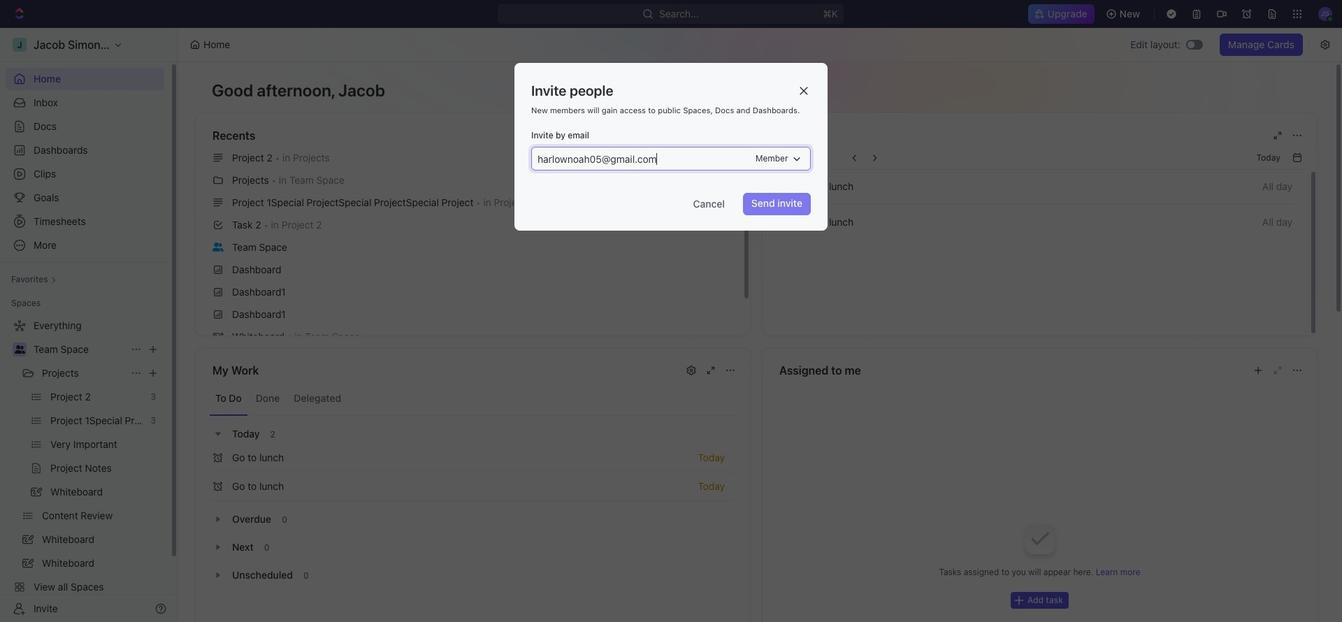 Task type: vqa. For each thing, say whether or not it's contained in the screenshot.
Board link
no



Task type: describe. For each thing, give the bounding box(es) containing it.
tree inside sidebar navigation
[[6, 315, 164, 622]]

sidebar navigation
[[0, 28, 178, 622]]

Email, comma or space separated text field
[[534, 148, 755, 170]]



Task type: locate. For each thing, give the bounding box(es) containing it.
tab list
[[210, 382, 737, 416]]

user group image
[[14, 346, 25, 354]]

tree
[[6, 315, 164, 622]]

user group image
[[213, 243, 224, 252]]



